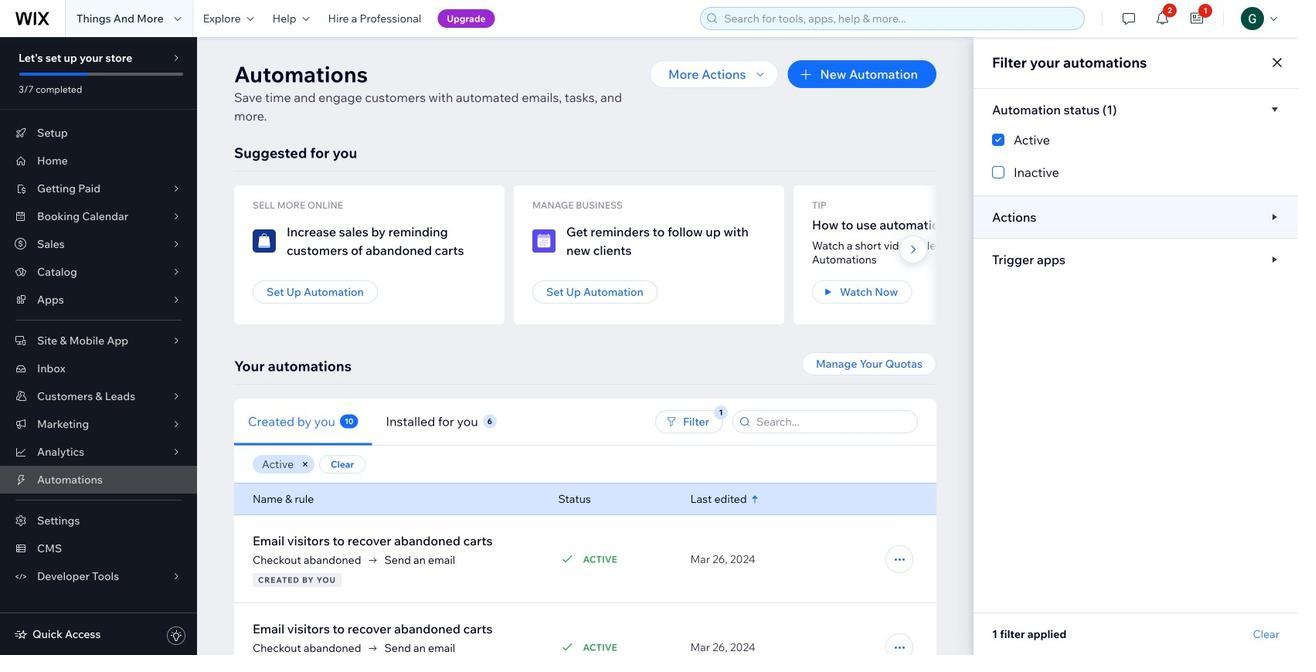 Task type: locate. For each thing, give the bounding box(es) containing it.
tab list
[[234, 399, 594, 446]]

1 horizontal spatial category image
[[533, 230, 556, 253]]

0 horizontal spatial category image
[[253, 230, 276, 253]]

list
[[234, 186, 1299, 325]]

None checkbox
[[993, 163, 1280, 182]]

Search... field
[[752, 411, 913, 433]]

2 category image from the left
[[533, 230, 556, 253]]

None checkbox
[[993, 131, 1280, 149]]

category image
[[253, 230, 276, 253], [533, 230, 556, 253]]

1 category image from the left
[[253, 230, 276, 253]]



Task type: describe. For each thing, give the bounding box(es) containing it.
Search for tools, apps, help & more... field
[[720, 8, 1080, 29]]

sidebar element
[[0, 37, 197, 656]]



Task type: vqa. For each thing, say whether or not it's contained in the screenshot.
tab list on the bottom left of page
yes



